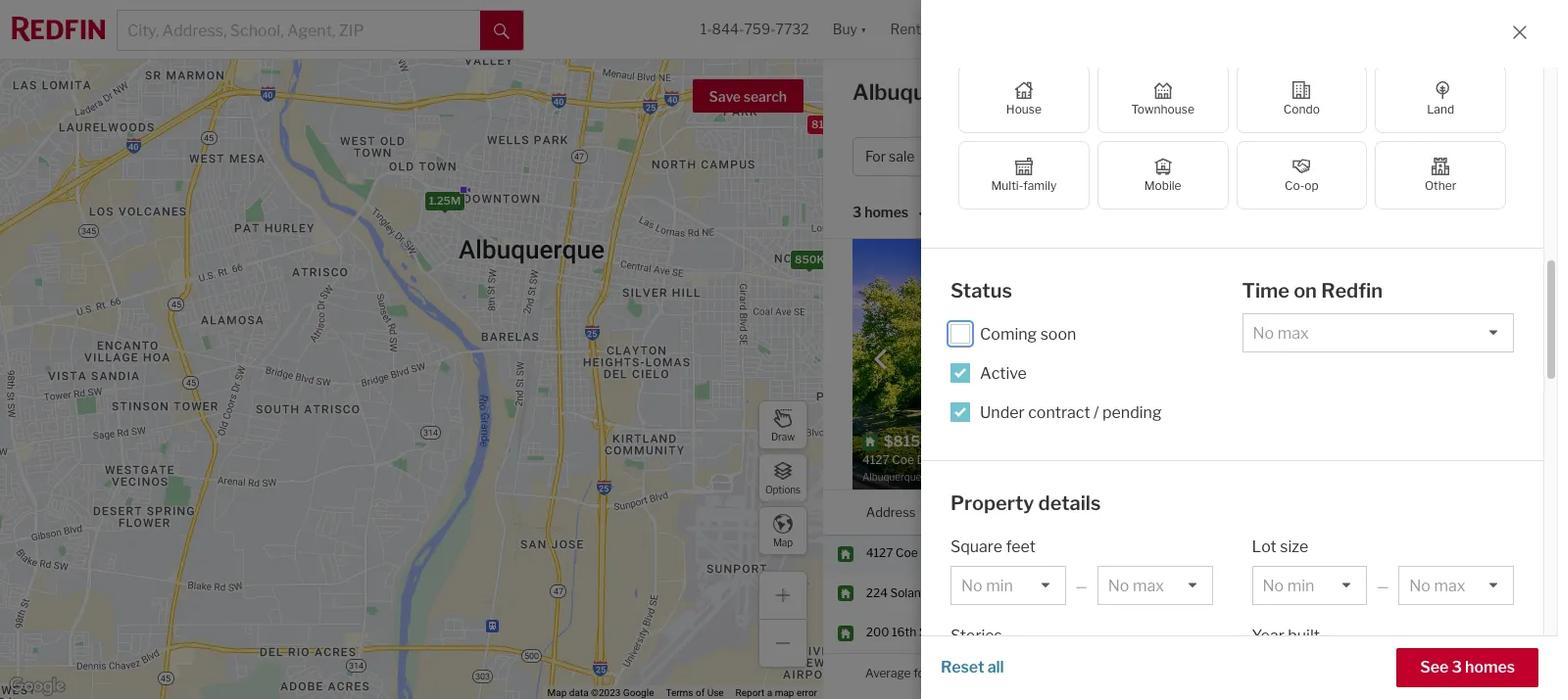 Task type: locate. For each thing, give the bounding box(es) containing it.
0 vertical spatial redfin
[[1322, 279, 1383, 303]]

1 horizontal spatial redfin
[[1322, 279, 1383, 303]]

dr right coe
[[921, 546, 934, 561]]

townhouse
[[1132, 102, 1195, 117]]

7732
[[776, 21, 809, 38]]

reset all button
[[941, 649, 1004, 688]]

• left sort
[[919, 206, 923, 222]]

mid-
[[1343, 272, 1368, 286]]

co-
[[1285, 178, 1305, 193]]

4127 coe dr ne link
[[866, 546, 968, 563]]

details for view details
[[1463, 460, 1505, 477]]

— up $255
[[1377, 578, 1389, 595]]

recommended
[[968, 204, 1067, 221]]

favorite this home image
[[1205, 456, 1228, 479]]

ne up sw
[[946, 586, 963, 601]]

0 vertical spatial map
[[773, 537, 793, 548]]

• inside 3 homes •
[[919, 206, 923, 222]]

ne
[[936, 546, 953, 561], [946, 586, 963, 601]]

details
[[1463, 460, 1505, 477], [1039, 492, 1101, 515]]

dr right solano
[[931, 586, 944, 601]]

1 horizontal spatial /
[[1224, 148, 1229, 165]]

details right view
[[1463, 460, 1505, 477]]

ft. right sq.
[[1499, 345, 1514, 360]]

terms of use
[[666, 688, 724, 699]]

1 vertical spatial details
[[1039, 492, 1101, 515]]

0 vertical spatial 3
[[853, 204, 862, 221]]

ft. right $/sq.
[[1237, 319, 1251, 333]]

market insights | city guide
[[1313, 85, 1525, 104]]

view
[[1428, 460, 1460, 477]]

2 albuquerque from the top
[[986, 626, 1057, 640]]

under
[[980, 403, 1025, 422]]

1 vertical spatial homes
[[1466, 659, 1516, 677]]

lot
[[1384, 345, 1403, 360], [1252, 538, 1277, 557]]

0 vertical spatial for
[[1113, 79, 1143, 105]]

map inside map "button"
[[773, 537, 793, 548]]

stories
[[951, 627, 1003, 646]]

lot size
[[1252, 538, 1309, 557]]

3 inside 3 homes •
[[853, 204, 862, 221]]

1 vertical spatial 41
[[1420, 666, 1434, 681]]

redfin right the on
[[1225, 345, 1261, 360]]

1 horizontal spatial map
[[773, 537, 793, 548]]

albuquerque down feet at bottom right
[[986, 586, 1057, 601]]

save search
[[709, 88, 787, 105]]

4
[[1193, 148, 1202, 165], [1191, 586, 1199, 601], [1191, 626, 1199, 640]]

4 right $850,000
[[1191, 586, 1199, 601]]

map for map data ©2023 google
[[548, 688, 567, 699]]

4 left bd
[[1193, 148, 1202, 165]]

5
[[1299, 345, 1307, 360]]

lot for lot size 10,799 sq. ft.
[[1384, 345, 1403, 360]]

2 — from the left
[[1377, 578, 1389, 595]]

Multi-family checkbox
[[959, 141, 1090, 210]]

address button
[[866, 491, 916, 535]]

1 horizontal spatial for
[[1113, 79, 1143, 105]]

850k
[[795, 253, 825, 266]]

time on redfin
[[1243, 279, 1383, 303]]

lot
[[1314, 272, 1328, 286]]

Townhouse checkbox
[[1098, 65, 1229, 133]]

table
[[1485, 209, 1525, 227]]

1 vertical spatial ft.
[[1499, 345, 1514, 360]]

favorite button checkbox
[[1153, 244, 1186, 277]]

0 vertical spatial ne
[[936, 546, 953, 561]]

1 vertical spatial dr
[[931, 586, 944, 601]]

albuquerque
[[986, 586, 1057, 601], [986, 626, 1057, 640]]

on
[[1207, 345, 1223, 360]]

price image
[[1011, 151, 1031, 163]]

1 vertical spatial for
[[914, 667, 930, 682]]

sale
[[889, 148, 915, 165]]

1 horizontal spatial homes
[[1466, 659, 1516, 677]]

for
[[1113, 79, 1143, 105], [914, 667, 930, 682]]

1 vertical spatial redfin
[[1225, 345, 1261, 360]]

submit search image
[[494, 23, 510, 39]]

for sale
[[866, 148, 915, 165]]

price button
[[1076, 491, 1107, 535]]

dr
[[921, 546, 934, 561], [931, 586, 944, 601]]

41 up the '175'
[[1432, 586, 1445, 601]]

200 16th st sw
[[866, 626, 953, 640]]

size
[[1281, 538, 1309, 557]]

0 vertical spatial on
[[1490, 256, 1504, 271]]

of
[[696, 688, 705, 699]]

quarter-
[[1243, 272, 1287, 286]]

homes down the '175 days'
[[1466, 659, 1516, 677]]

0 vertical spatial details
[[1463, 460, 1505, 477]]

0 vertical spatial dr
[[921, 546, 934, 561]]

844-
[[712, 21, 744, 38]]

0 horizontal spatial lot
[[1252, 538, 1277, 557]]

1 horizontal spatial lot
[[1384, 345, 1403, 360]]

1 vertical spatial /
[[1094, 403, 1099, 422]]

41 down the '175'
[[1420, 666, 1434, 681]]

home
[[1456, 256, 1487, 271]]

all
[[988, 659, 1004, 677]]

option group
[[959, 65, 1507, 210]]

options button
[[759, 454, 808, 503]]

• left 2
[[1410, 148, 1415, 165]]

4 bd / 4+ ba
[[1193, 148, 1268, 165]]

— up '$1,250,000'
[[1076, 578, 1088, 595]]

1 vertical spatial 41 days
[[1420, 666, 1462, 681]]

0 vertical spatial albuquerque
[[986, 586, 1057, 601]]

4 left the 4.5
[[1191, 626, 1199, 640]]

report a map error
[[736, 688, 818, 699]]

for right average
[[914, 667, 930, 682]]

albuquerque for $1,250,000
[[986, 626, 1057, 640]]

albuquerque up all
[[986, 626, 1057, 640]]

option group containing house
[[959, 65, 1507, 210]]

0 horizontal spatial on
[[1294, 279, 1317, 303]]

draw
[[771, 431, 795, 443]]

pending
[[1103, 403, 1162, 422]]

on down spacious,
[[1294, 279, 1317, 303]]

1 vertical spatial ne
[[946, 586, 963, 601]]

0 horizontal spatial details
[[1039, 492, 1101, 515]]

1 horizontal spatial —
[[1377, 578, 1389, 595]]

41 days up the '175 days'
[[1432, 586, 1473, 601]]

homes down for sale
[[865, 204, 909, 221]]

on up to
[[1490, 256, 1504, 271]]

1 horizontal spatial ft.
[[1499, 345, 1514, 360]]

square feet
[[951, 538, 1036, 557]]

0 horizontal spatial map
[[548, 688, 567, 699]]

spacious,
[[1292, 256, 1344, 271]]

search
[[744, 88, 787, 105]]

dr for coe
[[921, 546, 934, 561]]

1 vertical spatial •
[[919, 206, 923, 222]]

soon
[[1041, 325, 1077, 344]]

2 vertical spatial 4
[[1191, 626, 1199, 640]]

designed
[[1373, 256, 1424, 271]]

active
[[980, 364, 1027, 383]]

1 vertical spatial lot
[[1252, 538, 1277, 557]]

/ inside button
[[1224, 148, 1229, 165]]

homes
[[865, 204, 909, 221], [1466, 659, 1516, 677]]

3,056
[[1291, 586, 1324, 601]]

0 horizontal spatial homes
[[865, 204, 909, 221]]

feet
[[1006, 538, 1036, 557]]

0 vertical spatial •
[[1410, 148, 1415, 165]]

0 vertical spatial /
[[1224, 148, 1229, 165]]

ne right coe
[[936, 546, 953, 561]]

bd
[[1205, 148, 1221, 165]]

4127
[[866, 546, 894, 561]]

815k
[[812, 117, 839, 131]]

175
[[1432, 626, 1452, 640]]

other
[[1425, 178, 1457, 193]]

multi-family
[[992, 178, 1057, 193]]

details right location
[[1039, 492, 1101, 515]]

on
[[1490, 256, 1504, 271], [1294, 279, 1317, 303]]

map down options
[[773, 537, 793, 548]]

1 vertical spatial on
[[1294, 279, 1317, 303]]

previous button image
[[871, 349, 891, 369]]

redfin down well- on the top right of page
[[1322, 279, 1383, 303]]

/ left pending
[[1094, 403, 1099, 422]]

all filters • 2
[[1348, 148, 1426, 165]]

days right 5
[[1310, 345, 1336, 360]]

1 albuquerque from the top
[[986, 586, 1057, 601]]

0 horizontal spatial —
[[1076, 578, 1088, 595]]

for
[[866, 148, 886, 165]]

0 horizontal spatial /
[[1094, 403, 1099, 422]]

$/sq. ft.
[[1207, 319, 1251, 333]]

1 horizontal spatial on
[[1490, 256, 1504, 271]]

p...
[[1243, 287, 1257, 302]]

1 vertical spatial 4
[[1191, 586, 1199, 601]]

1-
[[701, 21, 712, 38]]

1 vertical spatial map
[[548, 688, 567, 699]]

0 horizontal spatial ft.
[[1237, 319, 1251, 333]]

days up the '175 days'
[[1447, 586, 1473, 601]]

0 horizontal spatial •
[[919, 206, 923, 222]]

/ for pending
[[1094, 403, 1099, 422]]

|
[[1438, 85, 1442, 104]]

1 horizontal spatial •
[[1410, 148, 1415, 165]]

all filters • 2 button
[[1312, 137, 1439, 176]]

for left "sale"
[[1113, 79, 1143, 105]]

0 horizontal spatial for
[[914, 667, 930, 682]]

city
[[1450, 85, 1480, 104]]

0 vertical spatial lot
[[1384, 345, 1403, 360]]

data
[[569, 688, 589, 699]]

1 — from the left
[[1076, 578, 1088, 595]]

details inside button
[[1463, 460, 1505, 477]]

map left data
[[548, 688, 567, 699]]

1 horizontal spatial 3
[[1452, 659, 1462, 677]]

acre
[[1287, 272, 1311, 286]]

homes inside 3 homes •
[[865, 204, 909, 221]]

status
[[951, 279, 1013, 303]]

0 horizontal spatial 3
[[853, 204, 862, 221]]

Land checkbox
[[1376, 65, 1507, 133]]

1 vertical spatial 3
[[1452, 659, 1462, 677]]

location
[[986, 504, 1038, 520]]

1 vertical spatial albuquerque
[[986, 626, 1057, 640]]

homes inside button
[[1466, 659, 1516, 677]]

/ right bd
[[1224, 148, 1229, 165]]

41 days down the '175'
[[1420, 666, 1462, 681]]

0 vertical spatial ft.
[[1237, 319, 1251, 333]]

lot for lot size
[[1252, 538, 1277, 557]]

4127 coe dr ne
[[866, 546, 953, 561]]

0 vertical spatial homes
[[865, 204, 909, 221]]

ne for 224 solano dr ne
[[946, 586, 963, 601]]

• inside button
[[1410, 148, 1415, 165]]

list box
[[1243, 313, 1515, 352], [951, 567, 1066, 606], [1098, 567, 1213, 606], [1252, 567, 1368, 606], [1399, 567, 1515, 606], [951, 656, 1066, 695], [1098, 656, 1213, 695], [1252, 656, 1368, 695], [1399, 656, 1515, 695]]

3 inside see 3 homes button
[[1452, 659, 1462, 677]]

$278
[[1371, 586, 1400, 601]]

house
[[1007, 102, 1042, 117]]

1 horizontal spatial details
[[1463, 460, 1505, 477]]

google image
[[5, 674, 70, 700]]

0 vertical spatial 4
[[1193, 148, 1202, 165]]



Task type: describe. For each thing, give the bounding box(es) containing it.
4 for $850,000
[[1191, 586, 1199, 601]]

4 for $1,250,000
[[1191, 626, 1199, 640]]

owner!
[[1252, 256, 1289, 271]]

albuquerque:
[[932, 667, 1006, 682]]

see
[[1421, 659, 1449, 677]]

city
[[1368, 272, 1388, 286]]

favorite button image
[[1153, 244, 1186, 277]]

condo
[[1284, 102, 1320, 117]]

200
[[866, 626, 890, 640]]

filters
[[1369, 148, 1407, 165]]

1.25m
[[429, 194, 461, 207]]

op
[[1305, 178, 1319, 193]]

Co-op checkbox
[[1237, 141, 1368, 210]]

options
[[766, 484, 801, 496]]

Condo checkbox
[[1237, 65, 1368, 133]]

well-
[[1347, 256, 1373, 271]]

$255
[[1371, 626, 1400, 640]]

size
[[1405, 345, 1428, 360]]

coming
[[980, 325, 1037, 344]]

Other checkbox
[[1376, 141, 1507, 210]]

brick
[[1426, 256, 1453, 271]]

map for map
[[773, 537, 793, 548]]

4,839
[[1291, 546, 1324, 561]]

/ for 4+
[[1224, 148, 1229, 165]]

address
[[866, 504, 916, 520]]

home type button
[[1051, 137, 1172, 176]]

average
[[866, 667, 911, 682]]

House checkbox
[[959, 65, 1090, 133]]

land
[[1427, 102, 1455, 117]]

days right the '175'
[[1454, 626, 1480, 640]]

favorite this home image
[[1514, 620, 1537, 643]]

photo of 4127 coe dr ne, albuquerque, nm 87110 image
[[853, 239, 1191, 490]]

map region
[[0, 0, 1006, 700]]

1-844-759-7732 link
[[701, 21, 809, 38]]

market
[[1313, 85, 1368, 104]]

10,799
[[1436, 345, 1476, 360]]

albuquerque for $850,000
[[986, 586, 1057, 601]]

mobile
[[1145, 178, 1182, 193]]

©2023
[[591, 688, 621, 699]]

175 days
[[1432, 626, 1480, 640]]

report
[[736, 688, 765, 699]]

map button
[[759, 507, 808, 556]]

• for filters
[[1410, 148, 1415, 165]]

family
[[1024, 178, 1057, 193]]

City, Address, School, Agent, ZIP search field
[[118, 11, 481, 50]]

— for square feet
[[1076, 578, 1088, 595]]

recommended button
[[965, 203, 1083, 222]]

coe
[[896, 546, 918, 561]]

property
[[951, 492, 1035, 515]]

x-out this home image
[[1244, 456, 1268, 479]]

market insights link
[[1313, 64, 1430, 107]]

nm
[[995, 79, 1032, 105]]

view details button
[[1418, 451, 1516, 485]]

average for albuquerque:
[[866, 667, 1006, 682]]

• for homes
[[919, 206, 923, 222]]

759-
[[744, 21, 776, 38]]

built
[[1288, 627, 1320, 646]]

$850,000
[[1076, 586, 1134, 601]]

table button
[[1481, 208, 1529, 238]]

original
[[1207, 256, 1249, 271]]

error
[[797, 688, 818, 699]]

sort :
[[933, 204, 965, 221]]

nearly
[[1207, 272, 1240, 286]]

on inside original owner! spacious, well-designed brick home on nearly quarter-acre lot in mid-city neighborhood close to altura p...
[[1490, 256, 1504, 271]]

4,911
[[1291, 626, 1320, 640]]

ne for 4127 coe dr ne
[[936, 546, 953, 561]]

0 vertical spatial 41
[[1432, 586, 1445, 601]]

details for property details
[[1039, 492, 1101, 515]]

price
[[1076, 504, 1107, 520]]

google
[[623, 688, 654, 699]]

map data ©2023 google
[[548, 688, 654, 699]]

1-844-759-7732
[[701, 21, 809, 38]]

0 horizontal spatial redfin
[[1225, 345, 1261, 360]]

224
[[866, 586, 888, 601]]

reset all
[[941, 659, 1004, 677]]

2
[[1418, 148, 1426, 165]]

4 inside button
[[1193, 148, 1202, 165]]

terms
[[666, 688, 694, 699]]

location button
[[986, 491, 1038, 535]]

solano
[[891, 586, 928, 601]]

a
[[767, 688, 773, 699]]

4 bd / 4+ ba button
[[1180, 137, 1304, 176]]

sale
[[1148, 79, 1192, 105]]

see 3 homes button
[[1397, 649, 1539, 688]]

Mobile checkbox
[[1098, 141, 1229, 210]]

4.5
[[1241, 626, 1259, 640]]

type
[[1106, 148, 1135, 165]]

0 vertical spatial 41 days
[[1432, 586, 1473, 601]]

4+
[[1232, 148, 1249, 165]]

dr for solano
[[931, 586, 944, 601]]

see 3 homes
[[1421, 659, 1516, 677]]

year
[[1252, 627, 1285, 646]]

terms of use link
[[666, 688, 724, 699]]

days down the '175 days'
[[1436, 666, 1462, 681]]

$1,250,000
[[1076, 626, 1141, 640]]

for sale button
[[853, 137, 952, 176]]

:
[[961, 204, 965, 221]]

time
[[1243, 279, 1290, 303]]

square
[[951, 538, 1003, 557]]

close
[[1470, 272, 1499, 286]]

save search button
[[693, 79, 804, 113]]

in
[[1331, 272, 1340, 286]]

— for lot size
[[1377, 578, 1389, 595]]

st
[[919, 626, 931, 640]]

homes
[[1036, 79, 1109, 105]]

altura
[[1207, 287, 1240, 302]]



Task type: vqa. For each thing, say whether or not it's contained in the screenshot.
Transportation In Doerr-Steindorf at the top
no



